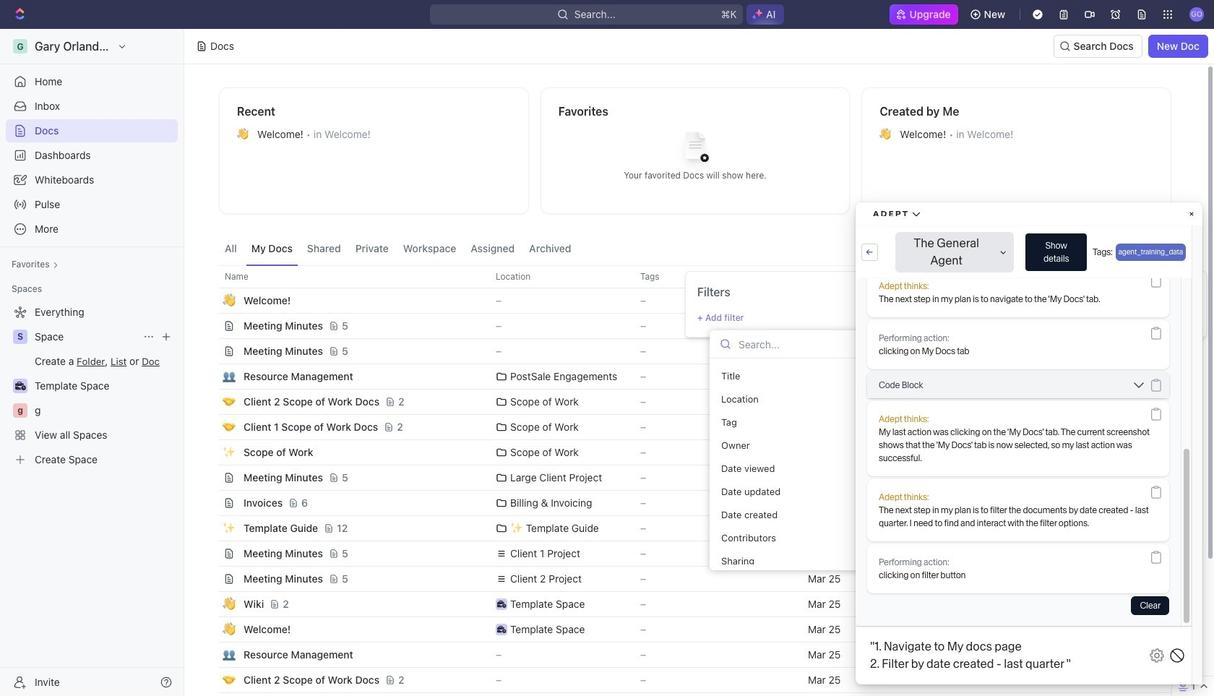 Task type: describe. For each thing, give the bounding box(es) containing it.
no favorited docs image
[[666, 120, 724, 178]]

space, , element
[[13, 330, 27, 344]]

sidebar navigation
[[0, 29, 184, 696]]

business time image
[[497, 601, 506, 608]]



Task type: locate. For each thing, give the bounding box(es) containing it.
table
[[203, 265, 1172, 696]]

business time image
[[497, 626, 506, 633]]

Search... text field
[[739, 333, 859, 355]]

cell
[[203, 288, 219, 313], [1146, 288, 1172, 313], [203, 314, 219, 338], [203, 339, 219, 364], [203, 364, 219, 389], [203, 390, 219, 414], [203, 415, 219, 439], [203, 440, 219, 465], [1146, 440, 1172, 465], [203, 465, 219, 490], [203, 491, 219, 515], [203, 516, 219, 541], [1146, 516, 1172, 541], [203, 541, 219, 566], [1031, 541, 1146, 566], [203, 567, 219, 591], [1031, 567, 1146, 591], [1146, 567, 1172, 591], [203, 592, 219, 617], [915, 592, 1031, 617], [1031, 592, 1146, 617], [203, 617, 219, 642], [203, 643, 219, 667], [1031, 643, 1146, 667], [203, 668, 219, 692], [1031, 668, 1146, 692], [799, 693, 915, 696], [915, 693, 1031, 696], [1031, 693, 1146, 696], [1146, 693, 1172, 696]]

column header
[[203, 265, 219, 288]]

row
[[203, 265, 1172, 288], [203, 288, 1172, 314], [203, 313, 1172, 339], [203, 338, 1172, 364], [203, 364, 1172, 390], [203, 389, 1172, 415], [203, 414, 1172, 440], [203, 439, 1172, 465], [203, 465, 1172, 491], [203, 490, 1172, 516], [203, 515, 1172, 541], [203, 541, 1172, 567], [203, 566, 1172, 592], [203, 591, 1172, 617], [203, 617, 1172, 643], [203, 642, 1172, 668], [203, 667, 1172, 693], [219, 692, 1172, 696]]

tab list
[[219, 231, 577, 265]]



Task type: vqa. For each thing, say whether or not it's contained in the screenshot.
tree in Sidebar navigation
no



